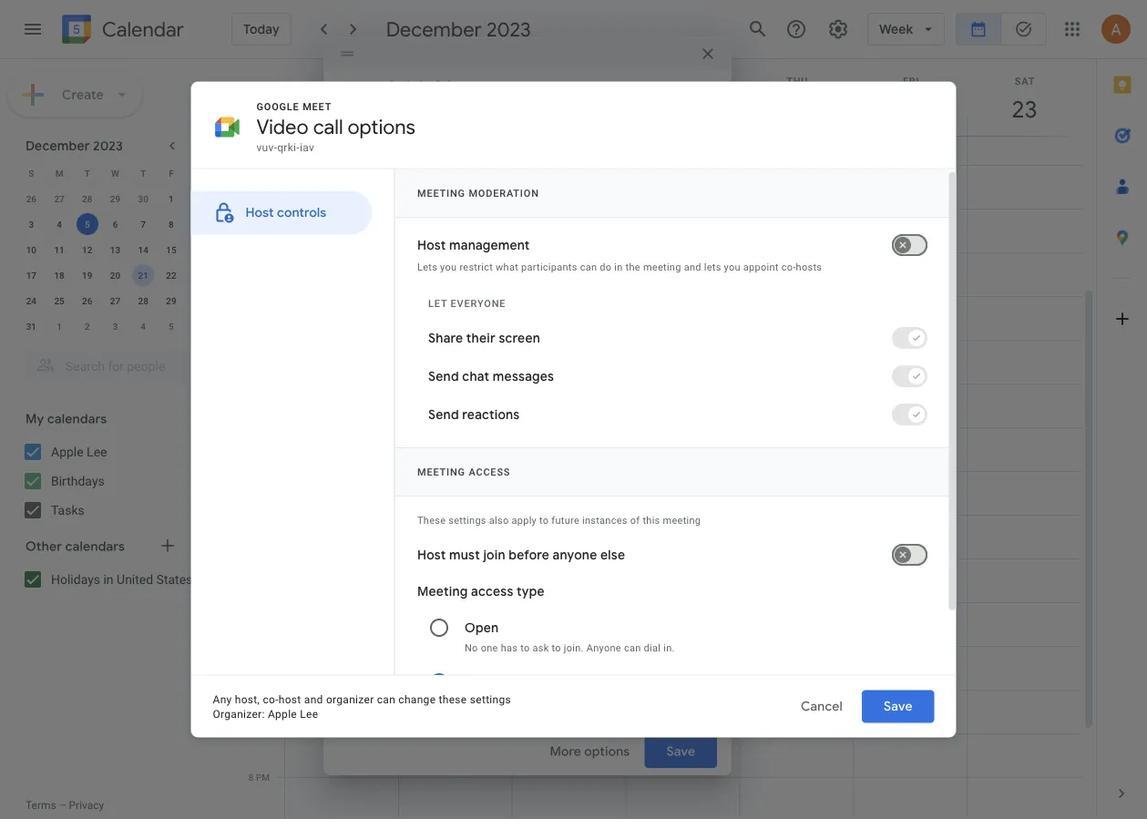 Task type: vqa. For each thing, say whether or not it's contained in the screenshot.
3 PM to the bottom
no



Task type: describe. For each thing, give the bounding box(es) containing it.
terms – privacy
[[26, 799, 104, 812]]

23 element
[[188, 264, 210, 286]]

5 column header from the left
[[739, 59, 854, 136]]

14 element
[[132, 239, 154, 261]]

other calendars button
[[4, 532, 226, 561]]

1 s from the left
[[29, 168, 34, 179]]

am for 7 am
[[256, 203, 270, 214]]

2 column header from the left
[[398, 59, 513, 136]]

task_alt
[[1015, 20, 1033, 38]]

w
[[111, 168, 119, 179]]

25
[[54, 295, 64, 306]]

privacy link
[[69, 799, 104, 812]]

6 column header from the left
[[853, 59, 968, 136]]

january 5 element
[[160, 315, 182, 337]]

9
[[197, 219, 202, 230]]

m
[[55, 168, 63, 179]]

29 for november 29 element
[[110, 193, 120, 204]]

(no title) 12 – 1:15pm
[[747, 431, 809, 458]]

21
[[138, 270, 148, 281]]

today
[[243, 21, 279, 37]]

15
[[166, 244, 176, 255]]

f
[[169, 168, 174, 179]]

my calendars button
[[4, 405, 226, 434]]

other
[[26, 539, 62, 555]]

row group containing 26
[[17, 186, 213, 339]]

1 vertical spatial 1
[[57, 321, 62, 332]]

28 element
[[132, 290, 154, 312]]

5, today element
[[76, 213, 98, 235]]

22 element
[[160, 264, 182, 286]]

Start date text field
[[385, 167, 519, 200]]

event
[[393, 128, 427, 144]]

22
[[166, 270, 176, 281]]

3 inside january 3 element
[[113, 321, 118, 332]]

meet.google.com/vuv-qrki-iav up to 100 guest connections
[[385, 382, 530, 410]]

31
[[26, 321, 36, 332]]

day
[[428, 209, 448, 224]]

in
[[103, 572, 114, 587]]

13
[[110, 244, 120, 255]]

apple lee inside my calendars list
[[51, 444, 107, 459]]

pm for 7 pm
[[256, 728, 270, 739]]

terms
[[26, 799, 56, 812]]

january 4 element
[[132, 315, 154, 337]]

31 element
[[20, 315, 42, 337]]

am for 6 am
[[256, 159, 270, 170]]

2 t from the left
[[140, 168, 146, 179]]

grid containing doctors
[[233, 59, 1096, 819]]

19
[[82, 270, 92, 281]]

11 element
[[48, 239, 70, 261]]

10
[[26, 244, 36, 255]]

my calendars
[[26, 411, 107, 427]]

time
[[425, 274, 452, 290]]

12 inside (no title) 12 – 1:15pm
[[747, 445, 759, 458]]

29 for the 29 element
[[166, 295, 176, 306]]

calendar heading
[[98, 17, 184, 42]]

connections
[[465, 397, 524, 410]]

calendars for other calendars
[[65, 539, 125, 555]]

1 t from the left
[[85, 168, 90, 179]]

8 pm
[[249, 772, 270, 783]]

row containing 17
[[17, 262, 213, 288]]

united
[[117, 572, 153, 587]]

28 for 28 element
[[138, 295, 148, 306]]

qrki-
[[495, 382, 516, 395]]

0 horizontal spatial december
[[26, 138, 90, 154]]

date_range
[[970, 20, 988, 38]]

november 29 element
[[104, 188, 126, 210]]

row containing 26
[[17, 186, 213, 211]]

3 column header from the left
[[512, 59, 627, 136]]

gmt-08
[[239, 121, 270, 132]]

holidays in united states
[[51, 572, 193, 587]]

states
[[156, 572, 193, 587]]

iav
[[516, 382, 530, 395]]

event tab list
[[338, 120, 710, 152]]

7 pm
[[249, 728, 270, 739]]

12 element
[[76, 239, 98, 261]]

privacy
[[69, 799, 104, 812]]

6 am
[[248, 159, 270, 170]]

task_alt button
[[1001, 13, 1047, 46]]

november 30 element
[[132, 188, 154, 210]]

17 element
[[20, 264, 42, 286]]

notification
[[411, 676, 475, 691]]

08
[[259, 121, 270, 132]]

30 element
[[188, 290, 210, 312]]

doctors , 6am
[[647, 169, 714, 182]]

up
[[385, 397, 399, 410]]

1 horizontal spatial apple
[[385, 510, 419, 525]]

row containing 31
[[17, 313, 213, 339]]

other calendars
[[26, 539, 125, 555]]

26 for november 26 element
[[26, 193, 36, 204]]

date_range button
[[956, 13, 1001, 46]]

december 2023 grid
[[17, 160, 213, 339]]

all day
[[410, 209, 448, 224]]

add notification button
[[378, 667, 482, 700]]

add
[[385, 676, 408, 691]]

1 horizontal spatial 4
[[141, 321, 146, 332]]

11
[[54, 244, 64, 255]]

today button
[[231, 13, 291, 46]]

2 inside january 2 "element"
[[85, 321, 90, 332]]

0 horizontal spatial 2023
[[93, 138, 123, 154]]

row containing 24
[[17, 288, 213, 313]]

7 for 7 am
[[248, 203, 254, 214]]

to
[[401, 397, 411, 410]]

gmt-
[[239, 121, 259, 132]]

lee inside my calendars list
[[87, 444, 107, 459]]

1 horizontal spatial lee
[[422, 510, 444, 525]]

0 horizontal spatial december 2023
[[26, 138, 123, 154]]



Task type: locate. For each thing, give the bounding box(es) containing it.
1 horizontal spatial 5
[[169, 321, 174, 332]]

tab list
[[1097, 59, 1147, 768]]

0 vertical spatial december 2023
[[386, 16, 531, 42]]

12 up 19
[[82, 244, 92, 255]]

7 for 7 pm
[[249, 728, 254, 739]]

0 horizontal spatial apple
[[51, 444, 84, 459]]

s
[[29, 168, 34, 179], [196, 168, 202, 179]]

20
[[110, 270, 120, 281]]

18
[[54, 270, 64, 281]]

row down 27 element
[[17, 313, 213, 339]]

6 inside row group
[[113, 219, 118, 230]]

26 left "november 27" element
[[26, 193, 36, 204]]

13 element
[[104, 239, 126, 261]]

7 down november 30 element
[[141, 219, 146, 230]]

2 pm from the top
[[256, 772, 270, 783]]

december
[[386, 16, 482, 42], [26, 138, 90, 154]]

0 horizontal spatial –
[[59, 799, 66, 812]]

0 horizontal spatial 26
[[26, 193, 36, 204]]

29 element
[[160, 290, 182, 312]]

1 horizontal spatial 12
[[747, 445, 759, 458]]

7 for 7
[[141, 219, 146, 230]]

row containing s
[[17, 160, 213, 186]]

calendar
[[102, 17, 184, 42]]

am
[[256, 159, 270, 170], [256, 203, 270, 214]]

time
[[462, 209, 491, 224]]

0 horizontal spatial 5
[[85, 219, 90, 230]]

7 up 8 pm
[[249, 728, 254, 739]]

zone
[[494, 209, 521, 224]]

28
[[82, 193, 92, 204], [138, 295, 148, 306]]

1 vertical spatial 8
[[249, 772, 254, 783]]

1
[[169, 193, 174, 204], [57, 321, 62, 332]]

28 for november 28 element
[[82, 193, 92, 204]]

1 vertical spatial 29
[[166, 295, 176, 306]]

1 vertical spatial december 2023
[[26, 138, 123, 154]]

january 1 element
[[48, 315, 70, 337]]

6 for 6 am
[[248, 159, 254, 170]]

4 down "november 27" element
[[57, 219, 62, 230]]

7 row from the top
[[17, 313, 213, 339]]

1 down f
[[169, 193, 174, 204]]

0 vertical spatial 29
[[110, 193, 120, 204]]

row down 13 element
[[17, 262, 213, 288]]

None search field
[[0, 343, 226, 383]]

0 horizontal spatial lee
[[87, 444, 107, 459]]

pm up 8 pm
[[256, 728, 270, 739]]

2 am from the top
[[256, 203, 270, 214]]

7 inside 'december 2023' grid
[[141, 219, 146, 230]]

17
[[26, 270, 36, 281]]

row up "20" element at the top left
[[17, 237, 213, 262]]

27 for "november 27" element
[[54, 193, 64, 204]]

calendars inside dropdown button
[[65, 539, 125, 555]]

november 26 element
[[20, 188, 42, 210]]

Add title text field
[[385, 75, 710, 102]]

row containing 10
[[17, 237, 213, 262]]

2 up "9"
[[197, 193, 202, 204]]

doctors
[[647, 169, 686, 182]]

1 horizontal spatial 1
[[169, 193, 174, 204]]

1 vertical spatial 5
[[169, 321, 174, 332]]

calendars
[[47, 411, 107, 427], [65, 539, 125, 555]]

find
[[385, 274, 411, 290]]

1 vertical spatial pm
[[256, 772, 270, 783]]

29 down 22
[[166, 295, 176, 306]]

20 element
[[104, 264, 126, 286]]

0 vertical spatial 2
[[197, 193, 202, 204]]

29 down w
[[110, 193, 120, 204]]

title)
[[768, 431, 791, 444]]

7 am
[[248, 203, 270, 214]]

calendar element
[[58, 11, 184, 51]]

5 up 12 element
[[85, 219, 90, 230]]

6am
[[692, 169, 714, 182]]

1 horizontal spatial 2
[[197, 193, 202, 204]]

5 cell
[[73, 211, 101, 237]]

0 horizontal spatial 27
[[54, 193, 64, 204]]

26 element
[[76, 290, 98, 312]]

0 vertical spatial 12
[[82, 244, 92, 255]]

1 vertical spatial apple
[[385, 510, 419, 525]]

4
[[57, 219, 62, 230], [141, 321, 146, 332]]

27
[[54, 193, 64, 204], [110, 295, 120, 306]]

row group
[[17, 186, 213, 339]]

1:15pm
[[772, 445, 809, 458]]

1 am from the top
[[256, 159, 270, 170]]

27 element
[[104, 290, 126, 312]]

0 vertical spatial 2023
[[486, 16, 531, 42]]

27 down m at top
[[54, 193, 64, 204]]

8 for 8 pm
[[249, 772, 254, 783]]

2 row from the top
[[17, 186, 213, 211]]

0 vertical spatial 4
[[57, 219, 62, 230]]

6
[[248, 159, 254, 170], [113, 219, 118, 230]]

1 vertical spatial calendars
[[65, 539, 125, 555]]

0 horizontal spatial s
[[29, 168, 34, 179]]

28 down 21
[[138, 295, 148, 306]]

a
[[414, 274, 422, 290]]

3 up the 10 element
[[29, 219, 34, 230]]

1 vertical spatial apple lee
[[385, 510, 444, 525]]

0 vertical spatial 28
[[82, 193, 92, 204]]

s right f
[[196, 168, 202, 179]]

1 horizontal spatial 3
[[113, 321, 118, 332]]

0 horizontal spatial 29
[[110, 193, 120, 204]]

2 vertical spatial 7
[[249, 728, 254, 739]]

5 row from the top
[[17, 262, 213, 288]]

add notification
[[385, 676, 475, 691]]

30
[[138, 193, 148, 204]]

1 horizontal spatial 6
[[248, 159, 254, 170]]

0 vertical spatial am
[[256, 159, 270, 170]]

0 horizontal spatial t
[[85, 168, 90, 179]]

1 horizontal spatial 28
[[138, 295, 148, 306]]

0 horizontal spatial 28
[[82, 193, 92, 204]]

0 horizontal spatial 6
[[113, 219, 118, 230]]

january 3 element
[[104, 315, 126, 337]]

calendars inside "dropdown button"
[[47, 411, 107, 427]]

am down 08
[[256, 159, 270, 170]]

pm down 7 pm
[[256, 772, 270, 783]]

0 vertical spatial lee
[[87, 444, 107, 459]]

8 down 7 pm
[[249, 772, 254, 783]]

birthdays
[[51, 473, 105, 488]]

– down (no
[[762, 445, 769, 458]]

t up november 30 element
[[140, 168, 146, 179]]

tasks
[[51, 503, 84, 518]]

find a time button
[[378, 265, 459, 298]]

pm
[[256, 728, 270, 739], [256, 772, 270, 783]]

1 vertical spatial 2
[[85, 321, 90, 332]]

1 horizontal spatial 27
[[110, 295, 120, 306]]

1 horizontal spatial december 2023
[[386, 16, 531, 42]]

meet.google.com/vuv-
[[385, 382, 495, 395]]

1 vertical spatial lee
[[422, 510, 444, 525]]

0 vertical spatial 5
[[85, 219, 90, 230]]

2 s from the left
[[196, 168, 202, 179]]

1 vertical spatial december
[[26, 138, 90, 154]]

1 horizontal spatial 26
[[82, 295, 92, 306]]

0 vertical spatial 8
[[169, 219, 174, 230]]

5
[[85, 219, 90, 230], [169, 321, 174, 332]]

10 element
[[20, 239, 42, 261]]

1 vertical spatial 28
[[138, 295, 148, 306]]

all
[[410, 209, 425, 224]]

0 vertical spatial december
[[386, 16, 482, 42]]

1 horizontal spatial –
[[762, 445, 769, 458]]

row
[[17, 160, 213, 186], [17, 186, 213, 211], [17, 211, 213, 237], [17, 237, 213, 262], [17, 262, 213, 288], [17, 288, 213, 313], [17, 313, 213, 339]]

16 element
[[188, 239, 210, 261]]

4 column header from the left
[[626, 59, 740, 136]]

0 vertical spatial 27
[[54, 193, 64, 204]]

find a time
[[385, 274, 452, 290]]

7 column header from the left
[[967, 59, 1082, 136]]

5 inside cell
[[85, 219, 90, 230]]

1 vertical spatial am
[[256, 203, 270, 214]]

time zone button
[[455, 200, 529, 233]]

1 horizontal spatial apple lee
[[385, 510, 444, 525]]

pm for 8 pm
[[256, 772, 270, 783]]

,
[[686, 169, 689, 182]]

21 element
[[132, 264, 154, 286]]

24
[[26, 295, 36, 306]]

1 vertical spatial 7
[[141, 219, 146, 230]]

29
[[110, 193, 120, 204], [166, 295, 176, 306]]

am down 6 am
[[256, 203, 270, 214]]

column header
[[284, 59, 399, 136], [398, 59, 513, 136], [512, 59, 627, 136], [626, 59, 740, 136], [739, 59, 854, 136], [853, 59, 968, 136], [967, 59, 1082, 136]]

0 vertical spatial 7
[[248, 203, 254, 214]]

0 vertical spatial calendars
[[47, 411, 107, 427]]

16
[[194, 244, 204, 255]]

5 for the 'january 5' element
[[169, 321, 174, 332]]

row up november 29 element
[[17, 160, 213, 186]]

0 horizontal spatial 3
[[29, 219, 34, 230]]

27 down 20
[[110, 295, 120, 306]]

apple lee
[[51, 444, 107, 459], [385, 510, 444, 525]]

6 down november 29 element
[[113, 219, 118, 230]]

(no
[[747, 431, 765, 444]]

12 inside row group
[[82, 244, 92, 255]]

my
[[26, 411, 44, 427]]

14
[[138, 244, 148, 255]]

1 horizontal spatial 29
[[166, 295, 176, 306]]

calendars up in
[[65, 539, 125, 555]]

5 for 5, today element
[[85, 219, 90, 230]]

2
[[197, 193, 202, 204], [85, 321, 90, 332]]

0 vertical spatial 3
[[29, 219, 34, 230]]

28 up 5, today element
[[82, 193, 92, 204]]

19 element
[[76, 264, 98, 286]]

1 row from the top
[[17, 160, 213, 186]]

row up january 3 element
[[17, 288, 213, 313]]

100
[[414, 397, 432, 410]]

26 down 19
[[82, 295, 92, 306]]

0 vertical spatial pm
[[256, 728, 270, 739]]

3 row from the top
[[17, 211, 213, 237]]

2 down the 26 element
[[85, 321, 90, 332]]

november 28 element
[[76, 188, 98, 210]]

8
[[169, 219, 174, 230], [249, 772, 254, 783]]

1 vertical spatial 2023
[[93, 138, 123, 154]]

6 row from the top
[[17, 288, 213, 313]]

january 2 element
[[76, 315, 98, 337]]

lee
[[87, 444, 107, 459], [422, 510, 444, 525]]

1 horizontal spatial december
[[386, 16, 482, 42]]

my calendars list
[[4, 437, 226, 525]]

time zone
[[462, 209, 521, 224]]

0 vertical spatial apple
[[51, 444, 84, 459]]

25 element
[[48, 290, 70, 312]]

t up november 28 element
[[85, 168, 90, 179]]

7 down 6 am
[[248, 203, 254, 214]]

row up 13 element
[[17, 211, 213, 237]]

– inside (no title) 12 – 1:15pm
[[762, 445, 769, 458]]

t
[[85, 168, 90, 179], [140, 168, 146, 179]]

15 element
[[160, 239, 182, 261]]

0 vertical spatial 26
[[26, 193, 36, 204]]

1 vertical spatial –
[[59, 799, 66, 812]]

terms link
[[26, 799, 56, 812]]

1 vertical spatial 12
[[747, 445, 759, 458]]

8 inside row group
[[169, 219, 174, 230]]

12 down (no
[[747, 445, 759, 458]]

0 horizontal spatial 4
[[57, 219, 62, 230]]

0 horizontal spatial 8
[[169, 219, 174, 230]]

grid
[[233, 59, 1096, 819]]

0 vertical spatial –
[[762, 445, 769, 458]]

0 horizontal spatial 12
[[82, 244, 92, 255]]

1 vertical spatial 4
[[141, 321, 146, 332]]

5 down the 29 element
[[169, 321, 174, 332]]

18 element
[[48, 264, 70, 286]]

21 cell
[[129, 262, 157, 288]]

notifications element
[[378, 600, 710, 665]]

1 down 25 "element"
[[57, 321, 62, 332]]

26
[[26, 193, 36, 204], [82, 295, 92, 306]]

1 horizontal spatial 2023
[[486, 16, 531, 42]]

0 horizontal spatial 1
[[57, 321, 62, 332]]

3
[[29, 219, 34, 230], [113, 321, 118, 332]]

january 6 element
[[188, 315, 210, 337]]

calendars for my calendars
[[47, 411, 107, 427]]

november 27 element
[[48, 188, 70, 210]]

24 element
[[20, 290, 42, 312]]

1 vertical spatial 27
[[110, 295, 120, 306]]

27 for 27 element
[[110, 295, 120, 306]]

1 vertical spatial 3
[[113, 321, 118, 332]]

7
[[248, 203, 254, 214], [141, 219, 146, 230], [249, 728, 254, 739]]

2023 up w
[[93, 138, 123, 154]]

apple inside my calendars list
[[51, 444, 84, 459]]

–
[[762, 445, 769, 458], [59, 799, 66, 812]]

0 horizontal spatial 2
[[85, 321, 90, 332]]

4 down 28 element
[[141, 321, 146, 332]]

december 2023
[[386, 16, 531, 42], [26, 138, 123, 154]]

8 up 15 element
[[169, 219, 174, 230]]

1 pm from the top
[[256, 728, 270, 739]]

1 horizontal spatial 8
[[249, 772, 254, 783]]

0 vertical spatial apple lee
[[51, 444, 107, 459]]

0 horizontal spatial apple lee
[[51, 444, 107, 459]]

– right terms
[[59, 799, 66, 812]]

2023
[[486, 16, 531, 42], [93, 138, 123, 154]]

6 down gmt-
[[248, 159, 254, 170]]

1 horizontal spatial s
[[196, 168, 202, 179]]

apple
[[51, 444, 84, 459], [385, 510, 419, 525]]

1 column header from the left
[[284, 59, 399, 136]]

guest
[[435, 397, 462, 410]]

2023 up add title text box at the top of the page
[[486, 16, 531, 42]]

row containing 3
[[17, 211, 213, 237]]

4 row from the top
[[17, 237, 213, 262]]

1 vertical spatial 26
[[82, 295, 92, 306]]

1 horizontal spatial t
[[140, 168, 146, 179]]

row down w
[[17, 186, 213, 211]]

1 vertical spatial 6
[[113, 219, 118, 230]]

3 down 27 element
[[113, 321, 118, 332]]

6 for 6
[[113, 219, 118, 230]]

holidays
[[51, 572, 100, 587]]

8 for 8
[[169, 219, 174, 230]]

event button
[[385, 120, 434, 152]]

calendars right my
[[47, 411, 107, 427]]

0 vertical spatial 1
[[169, 193, 174, 204]]

s up november 26 element
[[29, 168, 34, 179]]

26 for the 26 element
[[82, 295, 92, 306]]

0 vertical spatial 6
[[248, 159, 254, 170]]



